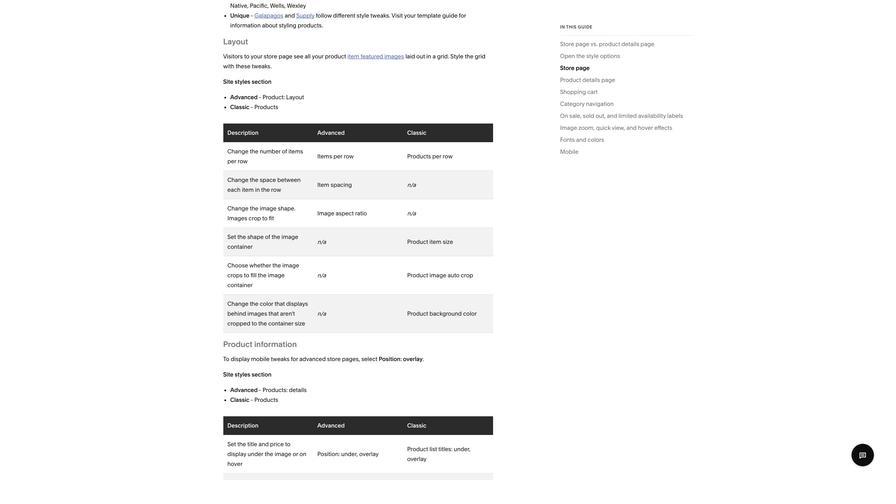 Task type: describe. For each thing, give the bounding box(es) containing it.
product:
[[263, 94, 285, 101]]

1 horizontal spatial hover
[[638, 124, 654, 131]]

1 section from the top
[[252, 78, 272, 85]]

details inside advanced - products: details classic - products
[[289, 386, 307, 394]]

effects
[[655, 124, 673, 131]]

image left auto
[[430, 272, 447, 279]]

items
[[289, 148, 303, 155]]

change for behind
[[228, 300, 249, 307]]

product item size
[[408, 238, 453, 245]]

0 horizontal spatial your
[[251, 53, 263, 60]]

the down price
[[265, 451, 273, 458]]

title
[[247, 441, 257, 448]]

image for image aspect ratio
[[318, 210, 335, 217]]

the right whether
[[273, 262, 281, 269]]

1 vertical spatial position:
[[318, 451, 340, 458]]

product details page link
[[561, 75, 616, 87]]

open the style options
[[561, 52, 621, 59]]

shape.
[[278, 205, 296, 212]]

see
[[294, 53, 304, 60]]

grid
[[475, 53, 486, 60]]

change the color that displays behind images that aren't cropped to the container size
[[228, 300, 308, 327]]

the right open
[[577, 52, 585, 59]]

set the title and price to display under the image or on hover
[[228, 441, 307, 467]]

the inside change the image shape. images crop to fit
[[250, 205, 259, 212]]

container inside set the shape of the image container
[[228, 243, 253, 250]]

2 site from the top
[[223, 371, 234, 378]]

0 vertical spatial display
[[231, 356, 250, 363]]

row inside change the space between each item in the row
[[271, 186, 281, 193]]

space
[[260, 176, 276, 183]]

tweaks. inside the follow different style tweaks. visit your template guide for information about styling products.
[[371, 12, 391, 19]]

each
[[228, 186, 241, 193]]

change for crop
[[228, 205, 249, 212]]

shopping cart
[[561, 88, 598, 95]]

on sale, sold out, and limited availability labels
[[561, 112, 684, 119]]

of for items
[[282, 148, 287, 155]]

store page vs. product details page
[[561, 40, 655, 48]]

limited
[[619, 112, 637, 119]]

2 horizontal spatial details
[[622, 40, 640, 48]]

n/a for product background color
[[318, 310, 326, 317]]

change the number of items per row
[[228, 148, 303, 165]]

open
[[561, 52, 575, 59]]

follow different style tweaks. visit your template guide for information about styling products.
[[230, 12, 466, 29]]

product image auto crop
[[408, 272, 474, 279]]

the down space
[[261, 186, 270, 193]]

your inside the follow different style tweaks. visit your template guide for information about styling products.
[[404, 12, 416, 19]]

tweaks
[[271, 356, 290, 363]]

advanced - products: details classic - products
[[230, 386, 307, 403]]

container inside choose whether the image crops to fill the image container
[[228, 282, 253, 289]]

to inside change the color that displays behind images that aren't cropped to the container size
[[252, 320, 257, 327]]

per for products
[[433, 153, 442, 160]]

overlay inside product list titles: under, overlay
[[408, 455, 427, 463]]

all
[[305, 53, 311, 60]]

store for store page vs. product details page
[[561, 40, 575, 48]]

these
[[236, 63, 251, 70]]

style for different
[[357, 12, 369, 19]]

galapagos
[[255, 12, 284, 19]]

galapagos link
[[255, 12, 284, 19]]

select
[[362, 356, 378, 363]]

aren't
[[280, 310, 295, 317]]

category navigation link
[[561, 99, 614, 111]]

- for galapagos
[[251, 12, 253, 19]]

per inside change the number of items per row
[[228, 158, 236, 165]]

behind
[[228, 310, 246, 317]]

the left title at bottom left
[[238, 441, 246, 448]]

images inside change the color that displays behind images that aren't cropped to the container size
[[248, 310, 267, 317]]

ratio
[[355, 210, 367, 217]]

store page
[[561, 64, 590, 71]]

vs.
[[591, 40, 598, 48]]

guide inside the follow different style tweaks. visit your template guide for information about styling products.
[[443, 12, 458, 19]]

images
[[228, 215, 247, 222]]

category navigation
[[561, 100, 614, 107]]

display inside the set the title and price to display under the image or on hover
[[228, 451, 246, 458]]

2 vertical spatial item
[[430, 238, 442, 245]]

0 vertical spatial images
[[385, 53, 404, 60]]

shopping cart link
[[561, 87, 598, 99]]

2 section from the top
[[252, 371, 272, 378]]

image inside set the shape of the image container
[[282, 233, 299, 240]]

1 site styles section from the top
[[223, 78, 272, 85]]

unique - galapagos and supply
[[230, 12, 315, 19]]

styling
[[279, 22, 297, 29]]

image inside the set the title and price to display under the image or on hover
[[275, 451, 292, 458]]

image right whether
[[283, 262, 299, 269]]

image zoom, quick view, and hover effects
[[561, 124, 673, 131]]

advanced - product: layout classic - products
[[230, 94, 304, 111]]

image inside change the image shape. images crop to fit
[[260, 205, 277, 212]]

template
[[417, 12, 441, 19]]

1 horizontal spatial details
[[583, 76, 601, 83]]

category
[[561, 100, 585, 107]]

1 horizontal spatial your
[[312, 53, 324, 60]]

in inside change the space between each item in the row
[[255, 186, 260, 193]]

mobile link
[[561, 147, 579, 159]]

2 site styles section from the top
[[223, 371, 272, 378]]

the up cropped
[[250, 300, 259, 307]]

advanced inside advanced - products: details classic - products
[[230, 386, 258, 394]]

sold
[[583, 112, 595, 119]]

per for items
[[334, 153, 343, 160]]

1 vertical spatial that
[[269, 310, 279, 317]]

2 styles from the top
[[235, 371, 251, 378]]

choose
[[228, 262, 248, 269]]

classic inside "advanced - product: layout classic - products"
[[230, 103, 250, 111]]

availability
[[639, 112, 666, 119]]

the inside change the number of items per row
[[250, 148, 259, 155]]

product for product background color
[[408, 310, 429, 317]]

advanced inside "advanced - product: layout classic - products"
[[230, 94, 258, 101]]

color for the
[[260, 300, 273, 307]]

- for product:
[[259, 94, 261, 101]]

n/a for product item size
[[318, 238, 326, 245]]

to
[[223, 356, 230, 363]]

1 vertical spatial guide
[[578, 24, 593, 30]]

out
[[417, 53, 425, 60]]

position: under, overlay
[[318, 451, 379, 458]]

navigation
[[586, 100, 614, 107]]

1 horizontal spatial store
[[327, 356, 341, 363]]

fill
[[251, 272, 257, 279]]

with
[[223, 63, 234, 70]]

featured
[[361, 53, 383, 60]]

titles:
[[439, 446, 453, 453]]

1 vertical spatial product
[[325, 53, 346, 60]]

advanced
[[300, 356, 326, 363]]

labels
[[668, 112, 684, 119]]

to inside change the image shape. images crop to fit
[[262, 215, 268, 222]]

sale,
[[570, 112, 582, 119]]

to inside choose whether the image crops to fill the image container
[[244, 272, 249, 279]]

cart
[[588, 88, 598, 95]]

on
[[561, 112, 568, 119]]

products for - products: details
[[255, 396, 278, 403]]

list
[[430, 446, 437, 453]]

image down whether
[[268, 272, 285, 279]]

whether
[[250, 262, 271, 269]]

container inside change the color that displays behind images that aren't cropped to the container size
[[268, 320, 294, 327]]

crops
[[228, 272, 243, 279]]

change for item
[[228, 176, 249, 183]]

visitors to your store page see all your product item featured images
[[223, 53, 404, 60]]

.
[[423, 356, 424, 363]]

visitors
[[223, 53, 243, 60]]

in
[[561, 24, 566, 30]]

product for product information
[[223, 340, 253, 349]]

1 horizontal spatial crop
[[461, 272, 474, 279]]

a
[[433, 53, 436, 60]]

set the shape of the image container
[[228, 233, 299, 250]]



Task type: vqa. For each thing, say whether or not it's contained in the screenshot.
guide for your block link
no



Task type: locate. For each thing, give the bounding box(es) containing it.
1 vertical spatial style
[[587, 52, 599, 59]]

0 vertical spatial container
[[228, 243, 253, 250]]

style right different
[[357, 12, 369, 19]]

set inside the set the title and price to display under the image or on hover
[[228, 441, 236, 448]]

on sale, sold out, and limited availability labels link
[[561, 111, 684, 123]]

0 vertical spatial store
[[561, 40, 575, 48]]

1 vertical spatial information
[[254, 340, 297, 349]]

1 vertical spatial layout
[[286, 94, 304, 101]]

the left shape
[[238, 233, 246, 240]]

item
[[348, 53, 360, 60], [242, 186, 254, 193], [430, 238, 442, 245]]

item inside change the space between each item in the row
[[242, 186, 254, 193]]

item up product image auto crop
[[430, 238, 442, 245]]

mobile
[[251, 356, 270, 363]]

store page link
[[561, 63, 590, 75]]

2 horizontal spatial item
[[430, 238, 442, 245]]

styles down these
[[235, 78, 251, 85]]

information down unique
[[230, 22, 261, 29]]

4 change from the top
[[228, 300, 249, 307]]

supply
[[296, 12, 315, 19]]

on
[[300, 451, 307, 458]]

the down fit
[[272, 233, 280, 240]]

store for store page
[[561, 64, 575, 71]]

products:
[[263, 386, 288, 394]]

images left laid
[[385, 53, 404, 60]]

and right "out,"
[[607, 112, 618, 119]]

change the space between each item in the row
[[228, 176, 301, 193]]

1 vertical spatial details
[[583, 76, 601, 83]]

product background color
[[408, 310, 477, 317]]

description
[[228, 129, 259, 136], [228, 422, 259, 429]]

for
[[459, 12, 466, 19], [291, 356, 298, 363]]

3 change from the top
[[228, 205, 249, 212]]

0 vertical spatial style
[[357, 12, 369, 19]]

0 horizontal spatial tweaks.
[[252, 63, 272, 70]]

shopping
[[561, 88, 586, 95]]

row inside change the number of items per row
[[238, 158, 248, 165]]

tweaks. right these
[[252, 63, 272, 70]]

tweaks. left the visit
[[371, 12, 391, 19]]

1 vertical spatial color
[[463, 310, 477, 317]]

styles up advanced - products: details classic - products
[[235, 371, 251, 378]]

0 horizontal spatial color
[[260, 300, 273, 307]]

display right to
[[231, 356, 250, 363]]

store inside store page vs. product details page link
[[561, 40, 575, 48]]

products per row
[[408, 153, 453, 160]]

0 vertical spatial store
[[264, 53, 277, 60]]

visit
[[392, 12, 403, 19]]

1 horizontal spatial tweaks.
[[371, 12, 391, 19]]

position: right 'select'
[[379, 356, 402, 363]]

set inside set the shape of the image container
[[228, 233, 236, 240]]

site down the with
[[223, 78, 234, 85]]

of
[[282, 148, 287, 155], [265, 233, 270, 240]]

2 horizontal spatial your
[[404, 12, 416, 19]]

in this guide
[[561, 24, 593, 30]]

change up images
[[228, 205, 249, 212]]

1 horizontal spatial style
[[587, 52, 599, 59]]

image down price
[[275, 451, 292, 458]]

change inside change the number of items per row
[[228, 148, 249, 155]]

view,
[[612, 124, 626, 131]]

0 vertical spatial details
[[622, 40, 640, 48]]

1 vertical spatial display
[[228, 451, 246, 458]]

0 vertical spatial information
[[230, 22, 261, 29]]

color down choose whether the image crops to fill the image container
[[260, 300, 273, 307]]

and inside the set the title and price to display under the image or on hover
[[259, 441, 269, 448]]

0 vertical spatial site styles section
[[223, 78, 272, 85]]

about
[[262, 22, 278, 29]]

product details page
[[561, 76, 616, 83]]

image up the "fonts"
[[561, 124, 578, 131]]

0 vertical spatial products
[[255, 103, 278, 111]]

that up aren't
[[275, 300, 285, 307]]

layout right product:
[[286, 94, 304, 101]]

1 horizontal spatial item
[[348, 53, 360, 60]]

0 vertical spatial layout
[[223, 37, 248, 46]]

0 vertical spatial size
[[443, 238, 453, 245]]

zoom,
[[579, 124, 595, 131]]

to display mobile tweaks for advanced store pages, select position: overlay .
[[223, 356, 424, 363]]

that left aren't
[[269, 310, 279, 317]]

in inside laid out in a grid. style the grid with these tweaks.
[[427, 53, 432, 60]]

crop right auto
[[461, 272, 474, 279]]

0 horizontal spatial under,
[[341, 451, 358, 458]]

description up title at bottom left
[[228, 422, 259, 429]]

description for set
[[228, 422, 259, 429]]

0 vertical spatial item
[[348, 53, 360, 60]]

0 vertical spatial for
[[459, 12, 466, 19]]

product for product image auto crop
[[408, 272, 429, 279]]

1 horizontal spatial position:
[[379, 356, 402, 363]]

1 horizontal spatial for
[[459, 12, 466, 19]]

advanced up position: under, overlay
[[318, 422, 345, 429]]

item spacing
[[318, 181, 352, 188]]

1 vertical spatial description
[[228, 422, 259, 429]]

product up options
[[599, 40, 621, 48]]

1 horizontal spatial in
[[427, 53, 432, 60]]

and down 'zoom,'
[[577, 136, 587, 143]]

images right the behind
[[248, 310, 267, 317]]

advanced left product:
[[230, 94, 258, 101]]

color
[[260, 300, 273, 307], [463, 310, 477, 317]]

0 vertical spatial styles
[[235, 78, 251, 85]]

image zoom, quick view, and hover effects link
[[561, 123, 673, 135]]

1 vertical spatial store
[[327, 356, 341, 363]]

container down shape
[[228, 243, 253, 250]]

0 horizontal spatial hover
[[228, 460, 243, 467]]

grid.
[[437, 53, 449, 60]]

1 vertical spatial for
[[291, 356, 298, 363]]

hover inside the set the title and price to display under the image or on hover
[[228, 460, 243, 467]]

0 horizontal spatial in
[[255, 186, 260, 193]]

per
[[334, 153, 343, 160], [433, 153, 442, 160], [228, 158, 236, 165]]

0 horizontal spatial for
[[291, 356, 298, 363]]

1 vertical spatial set
[[228, 441, 236, 448]]

that
[[275, 300, 285, 307], [269, 310, 279, 317]]

0 vertical spatial crop
[[249, 215, 261, 222]]

information
[[230, 22, 261, 29], [254, 340, 297, 349]]

color for background
[[463, 310, 477, 317]]

color right background
[[463, 310, 477, 317]]

overlay
[[403, 356, 423, 363], [360, 451, 379, 458], [408, 455, 427, 463]]

1 description from the top
[[228, 129, 259, 136]]

supply link
[[296, 12, 315, 19]]

the inside laid out in a grid. style the grid with these tweaks.
[[465, 53, 474, 60]]

0 horizontal spatial details
[[289, 386, 307, 394]]

1 horizontal spatial size
[[443, 238, 453, 245]]

the right 'fill'
[[258, 272, 267, 279]]

1 vertical spatial images
[[248, 310, 267, 317]]

0 vertical spatial of
[[282, 148, 287, 155]]

and down the "limited"
[[627, 124, 637, 131]]

in left 'a'
[[427, 53, 432, 60]]

store inside the store page link
[[561, 64, 575, 71]]

product right all
[[325, 53, 346, 60]]

for right "tweaks" at the bottom left of the page
[[291, 356, 298, 363]]

displays
[[286, 300, 308, 307]]

the left space
[[250, 176, 259, 183]]

to up these
[[244, 53, 250, 60]]

laid out in a grid. style the grid with these tweaks.
[[223, 53, 486, 70]]

1 vertical spatial crop
[[461, 272, 474, 279]]

and right title at bottom left
[[259, 441, 269, 448]]

of right shape
[[265, 233, 270, 240]]

1 change from the top
[[228, 148, 249, 155]]

set left title at bottom left
[[228, 441, 236, 448]]

0 horizontal spatial image
[[318, 210, 335, 217]]

to left 'fill'
[[244, 272, 249, 279]]

0 vertical spatial tweaks.
[[371, 12, 391, 19]]

1 horizontal spatial of
[[282, 148, 287, 155]]

0 horizontal spatial position:
[[318, 451, 340, 458]]

in
[[427, 53, 432, 60], [255, 186, 260, 193]]

price
[[270, 441, 284, 448]]

change inside change the color that displays behind images that aren't cropped to the container size
[[228, 300, 249, 307]]

items
[[318, 153, 332, 160]]

in down space
[[255, 186, 260, 193]]

0 vertical spatial section
[[252, 78, 272, 85]]

product information
[[223, 340, 297, 349]]

0 vertical spatial position:
[[379, 356, 402, 363]]

store down open
[[561, 64, 575, 71]]

of inside change the number of items per row
[[282, 148, 287, 155]]

between
[[278, 176, 301, 183]]

or
[[293, 451, 298, 458]]

the up the product information
[[259, 320, 267, 327]]

site styles section down these
[[223, 78, 272, 85]]

change up the behind
[[228, 300, 249, 307]]

image for image zoom, quick view, and hover effects
[[561, 124, 578, 131]]

tweaks. inside laid out in a grid. style the grid with these tweaks.
[[252, 63, 272, 70]]

container
[[228, 243, 253, 250], [228, 282, 253, 289], [268, 320, 294, 327]]

fit
[[269, 215, 274, 222]]

container down aren't
[[268, 320, 294, 327]]

0 horizontal spatial of
[[265, 233, 270, 240]]

1 horizontal spatial color
[[463, 310, 477, 317]]

image left 'aspect'
[[318, 210, 335, 217]]

choose whether the image crops to fill the image container
[[228, 262, 299, 289]]

1 vertical spatial styles
[[235, 371, 251, 378]]

2 vertical spatial products
[[255, 396, 278, 403]]

layout up visitors
[[223, 37, 248, 46]]

1 vertical spatial in
[[255, 186, 260, 193]]

products.
[[298, 22, 323, 29]]

product inside product list titles: under, overlay
[[408, 446, 429, 453]]

products inside "advanced - product: layout classic - products"
[[255, 103, 278, 111]]

section down mobile
[[252, 371, 272, 378]]

size down aren't
[[295, 320, 305, 327]]

color inside change the color that displays behind images that aren't cropped to the container size
[[260, 300, 273, 307]]

0 horizontal spatial per
[[228, 158, 236, 165]]

1 store from the top
[[561, 40, 575, 48]]

classic
[[230, 103, 250, 111], [408, 129, 427, 136], [230, 396, 250, 403], [408, 422, 427, 429]]

store
[[264, 53, 277, 60], [327, 356, 341, 363]]

1 horizontal spatial product
[[599, 40, 621, 48]]

2 description from the top
[[228, 422, 259, 429]]

n/a for product image auto crop
[[318, 272, 326, 279]]

image
[[260, 205, 277, 212], [282, 233, 299, 240], [283, 262, 299, 269], [268, 272, 285, 279], [430, 272, 447, 279], [275, 451, 292, 458]]

store left the see
[[264, 53, 277, 60]]

crop inside change the image shape. images crop to fit
[[249, 215, 261, 222]]

0 horizontal spatial size
[[295, 320, 305, 327]]

product for product list titles: under, overlay
[[408, 446, 429, 453]]

of inside set the shape of the image container
[[265, 233, 270, 240]]

image up fit
[[260, 205, 277, 212]]

your right visitors
[[251, 53, 263, 60]]

1 vertical spatial of
[[265, 233, 270, 240]]

store up open
[[561, 40, 575, 48]]

0 horizontal spatial store
[[264, 53, 277, 60]]

product
[[599, 40, 621, 48], [325, 53, 346, 60]]

style for the
[[587, 52, 599, 59]]

1 vertical spatial products
[[408, 153, 431, 160]]

set for set the shape of the image container
[[228, 233, 236, 240]]

1 vertical spatial size
[[295, 320, 305, 327]]

guide
[[443, 12, 458, 19], [578, 24, 593, 30]]

0 vertical spatial color
[[260, 300, 273, 307]]

guide right template
[[443, 12, 458, 19]]

product for product details page
[[561, 76, 582, 83]]

images
[[385, 53, 404, 60], [248, 310, 267, 317]]

guide right the this
[[578, 24, 593, 30]]

colors
[[588, 136, 605, 143]]

2 change from the top
[[228, 176, 249, 183]]

and up styling
[[285, 12, 295, 19]]

product for product item size
[[408, 238, 429, 245]]

1 styles from the top
[[235, 78, 251, 85]]

section up product:
[[252, 78, 272, 85]]

pages,
[[342, 356, 360, 363]]

display left under
[[228, 451, 246, 458]]

set for set the title and price to display under the image or on hover
[[228, 441, 236, 448]]

size inside change the color that displays behind images that aren't cropped to the container size
[[295, 320, 305, 327]]

background
[[430, 310, 462, 317]]

store page vs. product details page link
[[561, 39, 655, 51]]

2 vertical spatial container
[[268, 320, 294, 327]]

to inside the set the title and price to display under the image or on hover
[[285, 441, 291, 448]]

for inside the follow different style tweaks. visit your template guide for information about styling products.
[[459, 12, 466, 19]]

to left fit
[[262, 215, 268, 222]]

under, inside product list titles: under, overlay
[[454, 446, 471, 453]]

1 vertical spatial site styles section
[[223, 371, 272, 378]]

products inside advanced - products: details classic - products
[[255, 396, 278, 403]]

style down vs.
[[587, 52, 599, 59]]

- for products:
[[259, 386, 261, 394]]

for right template
[[459, 12, 466, 19]]

1 horizontal spatial images
[[385, 53, 404, 60]]

under
[[248, 451, 263, 458]]

the left the number
[[250, 148, 259, 155]]

set
[[228, 233, 236, 240], [228, 441, 236, 448]]

change
[[228, 148, 249, 155], [228, 176, 249, 183], [228, 205, 249, 212], [228, 300, 249, 307]]

options
[[601, 52, 621, 59]]

1 set from the top
[[228, 233, 236, 240]]

store left pages,
[[327, 356, 341, 363]]

1 horizontal spatial layout
[[286, 94, 304, 101]]

spacing
[[331, 181, 352, 188]]

information up "tweaks" at the bottom left of the page
[[254, 340, 297, 349]]

item right each
[[242, 186, 254, 193]]

item left featured
[[348, 53, 360, 60]]

classic inside advanced - products: details classic - products
[[230, 396, 250, 403]]

crop left fit
[[249, 215, 261, 222]]

advanced left products:
[[230, 386, 258, 394]]

change up each
[[228, 176, 249, 183]]

container down crops
[[228, 282, 253, 289]]

products for - product: layout
[[255, 103, 278, 111]]

your right all
[[312, 53, 324, 60]]

2 set from the top
[[228, 441, 236, 448]]

1 vertical spatial site
[[223, 371, 234, 378]]

1 vertical spatial container
[[228, 282, 253, 289]]

the left grid
[[465, 53, 474, 60]]

image down shape.
[[282, 233, 299, 240]]

n/a
[[408, 181, 416, 188], [408, 210, 416, 217], [318, 238, 326, 245], [318, 272, 326, 279], [318, 310, 326, 317]]

of for the
[[265, 233, 270, 240]]

change the image shape. images crop to fit
[[228, 205, 296, 222]]

0 vertical spatial in
[[427, 53, 432, 60]]

to right price
[[285, 441, 291, 448]]

advanced
[[230, 94, 258, 101], [318, 129, 345, 136], [230, 386, 258, 394], [318, 422, 345, 429]]

cropped
[[228, 320, 251, 327]]

open the style options link
[[561, 51, 621, 63]]

1 horizontal spatial image
[[561, 124, 578, 131]]

1 vertical spatial section
[[252, 371, 272, 378]]

and
[[285, 12, 295, 19], [607, 112, 618, 119], [627, 124, 637, 131], [577, 136, 587, 143], [259, 441, 269, 448]]

1 vertical spatial store
[[561, 64, 575, 71]]

0 vertical spatial site
[[223, 78, 234, 85]]

change for per
[[228, 148, 249, 155]]

0 horizontal spatial product
[[325, 53, 346, 60]]

section
[[252, 78, 272, 85], [252, 371, 272, 378]]

image aspect ratio
[[318, 210, 367, 217]]

of left items
[[282, 148, 287, 155]]

advanced up items per row
[[318, 129, 345, 136]]

item
[[318, 181, 330, 188]]

style
[[451, 53, 464, 60]]

your right the visit
[[404, 12, 416, 19]]

change inside change the image shape. images crop to fit
[[228, 205, 249, 212]]

auto
[[448, 272, 460, 279]]

1 horizontal spatial under,
[[454, 446, 471, 453]]

0 horizontal spatial style
[[357, 12, 369, 19]]

1 vertical spatial item
[[242, 186, 254, 193]]

1 vertical spatial hover
[[228, 460, 243, 467]]

2 horizontal spatial per
[[433, 153, 442, 160]]

1 site from the top
[[223, 78, 234, 85]]

items per row
[[318, 153, 354, 160]]

description up change the number of items per row
[[228, 129, 259, 136]]

set down images
[[228, 233, 236, 240]]

style inside the follow different style tweaks. visit your template guide for information about styling products.
[[357, 12, 369, 19]]

position:
[[379, 356, 402, 363], [318, 451, 340, 458]]

0 vertical spatial that
[[275, 300, 285, 307]]

0 vertical spatial product
[[599, 40, 621, 48]]

1 vertical spatial tweaks.
[[252, 63, 272, 70]]

to right cropped
[[252, 320, 257, 327]]

description for change
[[228, 129, 259, 136]]

0 vertical spatial set
[[228, 233, 236, 240]]

layout inside "advanced - product: layout classic - products"
[[286, 94, 304, 101]]

site down to
[[223, 371, 234, 378]]

information inside the follow different style tweaks. visit your template guide for information about styling products.
[[230, 22, 261, 29]]

different
[[333, 12, 356, 19]]

0 vertical spatial image
[[561, 124, 578, 131]]

0 vertical spatial description
[[228, 129, 259, 136]]

0 horizontal spatial crop
[[249, 215, 261, 222]]

2 store from the top
[[561, 64, 575, 71]]

change inside change the space between each item in the row
[[228, 176, 249, 183]]

change left the number
[[228, 148, 249, 155]]

0 horizontal spatial images
[[248, 310, 267, 317]]

size up auto
[[443, 238, 453, 245]]

follow
[[316, 12, 332, 19]]

0 vertical spatial hover
[[638, 124, 654, 131]]

site styles section down mobile
[[223, 371, 272, 378]]

the down change the space between each item in the row
[[250, 205, 259, 212]]

position: right on
[[318, 451, 340, 458]]

store
[[561, 40, 575, 48], [561, 64, 575, 71]]



